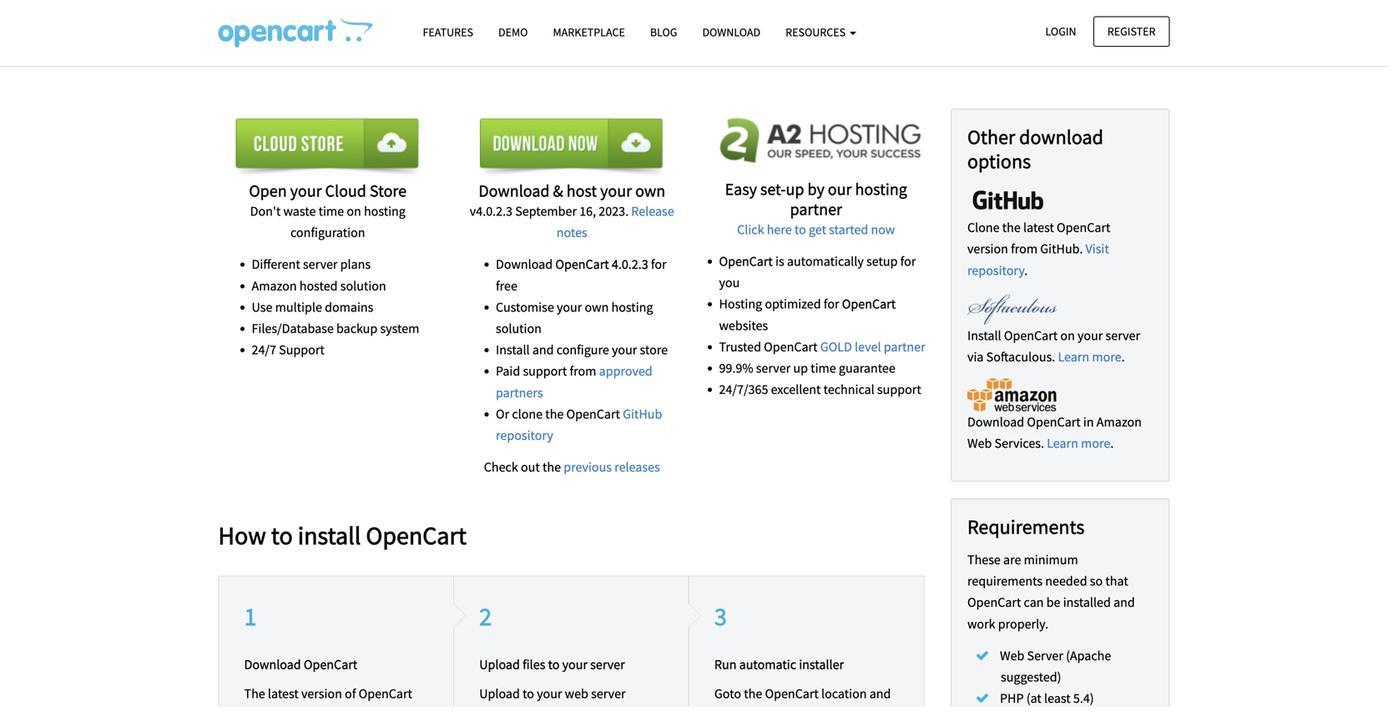 Task type: vqa. For each thing, say whether or not it's contained in the screenshot.
is automatically setup for you on the top of the page
yes



Task type: describe. For each thing, give the bounding box(es) containing it.
suggested)
[[1001, 669, 1062, 685]]

configure
[[557, 342, 609, 358]]

different server plans amazon hosted solution use multiple domains files/database backup system 24/7 support
[[252, 256, 419, 358]]

least
[[1045, 690, 1071, 707]]

solution inside customise your own hosting solution install and configure your store
[[496, 320, 542, 337]]

to inside upload to your web server established and the opencar
[[523, 685, 534, 702]]

check
[[484, 459, 518, 476]]

on inside install opencart on your server via softaculous.
[[1061, 327, 1075, 344]]

server
[[1027, 647, 1064, 664]]

16,
[[580, 203, 596, 220]]

download & host your own
[[479, 180, 666, 201]]

learn more . for in
[[1047, 435, 1114, 452]]

marketplace
[[553, 25, 625, 40]]

use
[[252, 299, 273, 316]]

2023.
[[599, 203, 629, 220]]

v4.0.2.3 september 16, 2023.
[[470, 203, 631, 220]]

server for install opencart on your server via softaculous.
[[1106, 327, 1141, 344]]

installed
[[1063, 594, 1111, 611]]

hosting inside open your cloud store don't waste time on hosting configuration
[[364, 203, 406, 220]]

open your cloud store don't waste time on hosting configuration
[[249, 180, 407, 241]]

and inside upload to your web server established and the opencar
[[546, 707, 567, 707]]

amazon for download opencart in amazon web services.
[[1097, 414, 1142, 430]]

opencart inside clone the latest opencart version from github.
[[1057, 219, 1111, 236]]

or
[[496, 406, 509, 422]]

these
[[968, 552, 1001, 568]]

be inside these are minimum requirements needed so that opencart can be installed and work properly.
[[1047, 594, 1061, 611]]

upload to your web server established and the opencar
[[479, 685, 652, 707]]

setup
[[867, 253, 898, 270]]

automatically
[[787, 253, 864, 270]]

install inside customise your own hosting solution install and configure your store
[[496, 342, 530, 358]]

hosted
[[300, 277, 338, 294]]

latest inside clone the latest opencart version from github.
[[1024, 219, 1054, 236]]

. for on
[[1122, 349, 1125, 365]]

approved partners
[[496, 363, 653, 401]]

set-
[[761, 179, 786, 199]]

level
[[855, 338, 881, 355]]

php
[[1000, 690, 1024, 707]]

or clone the opencart
[[496, 406, 623, 422]]

download for download opencart
[[244, 656, 301, 673]]

by
[[808, 179, 825, 199]]

web
[[565, 685, 589, 702]]

clone the latest opencart version from github.
[[968, 219, 1111, 257]]

. for in
[[1111, 435, 1114, 452]]

register
[[1108, 24, 1156, 39]]

on inside open your cloud store don't waste time on hosting configuration
[[347, 203, 361, 220]]

download link
[[690, 18, 773, 47]]

demo
[[498, 25, 528, 40]]

our
[[828, 179, 852, 199]]

get
[[809, 221, 827, 238]]

the latest version of opencart can be downloaded from th
[[244, 685, 412, 707]]

opencart inside the latest version of opencart can be downloaded from th
[[359, 685, 412, 702]]

out
[[521, 459, 540, 476]]

partner inside easy set-up by our hosting partner click here to get started now
[[790, 199, 842, 220]]

download for download opencart 4.0.2.3
[[496, 256, 553, 273]]

don't
[[250, 203, 281, 220]]

demo link
[[486, 18, 541, 47]]

download for download
[[703, 25, 761, 40]]

goto the opencart location and it will install automatically.
[[715, 685, 891, 707]]

opencart - downloads image
[[218, 18, 373, 48]]

run
[[715, 656, 737, 673]]

is
[[776, 253, 785, 270]]

so
[[1090, 573, 1103, 590]]

softaculous.
[[987, 349, 1056, 365]]

&
[[553, 180, 563, 201]]

via
[[968, 349, 984, 365]]

visit
[[1086, 241, 1109, 257]]

0 vertical spatial own
[[635, 180, 666, 201]]

releases
[[615, 459, 660, 476]]

marketplace link
[[541, 18, 638, 47]]

files
[[523, 656, 546, 673]]

other download options
[[968, 124, 1104, 173]]

previous
[[564, 459, 612, 476]]

24/7
[[252, 342, 276, 358]]

for inside is automatically setup for you
[[901, 253, 916, 270]]

0 vertical spatial support
[[523, 363, 567, 380]]

backup
[[336, 320, 378, 337]]

here
[[767, 221, 792, 238]]

the inside upload to your web server established and the opencar
[[570, 707, 589, 707]]

github
[[623, 406, 662, 422]]

hosting optimized for opencart websites trusted opencart gold level partner 99.9% server up time guarantee 24/7/365 excellent technical support
[[719, 296, 926, 398]]

options
[[968, 148, 1031, 173]]

customise your own hosting solution install and configure your store
[[496, 299, 668, 358]]

server for upload to your web server established and the opencar
[[591, 685, 626, 702]]

minimum
[[1024, 552, 1079, 568]]

clone
[[512, 406, 543, 422]]

your inside upload to your web server established and the opencar
[[537, 685, 562, 702]]

support inside hosting optimized for opencart websites trusted opencart gold level partner 99.9% server up time guarantee 24/7/365 excellent technical support
[[877, 381, 922, 398]]

own inside customise your own hosting solution install and configure your store
[[585, 299, 609, 316]]

gold level partner link
[[821, 338, 926, 355]]

are
[[1004, 552, 1022, 568]]

installer
[[799, 656, 844, 673]]

install inside install opencart on your server via softaculous.
[[968, 327, 1002, 344]]

download opencart now image
[[480, 119, 664, 180]]

hosting inside easy set-up by our hosting partner click here to get started now
[[855, 179, 907, 199]]

notes
[[557, 224, 588, 241]]

(at
[[1027, 690, 1042, 707]]

server inside hosting optimized for opencart websites trusted opencart gold level partner 99.9% server up time guarantee 24/7/365 excellent technical support
[[756, 360, 791, 377]]

amazon for different server plans amazon hosted solution use multiple domains files/database backup system 24/7 support
[[252, 277, 297, 294]]

upload for upload to your web server established and the opencar
[[479, 685, 520, 702]]

plans
[[340, 256, 371, 273]]

features link
[[410, 18, 486, 47]]

requirements
[[968, 514, 1085, 539]]

5.4)
[[1074, 690, 1094, 707]]

paid support from
[[496, 363, 599, 380]]

1
[[244, 601, 257, 632]]

your inside open your cloud store don't waste time on hosting configuration
[[290, 180, 322, 201]]

optimized
[[765, 296, 821, 312]]

and inside customise your own hosting solution install and configure your store
[[533, 342, 554, 358]]

easy set-up by our hosting partner click here to get started now
[[725, 179, 907, 238]]

these are minimum requirements needed so that opencart can be installed and work properly.
[[968, 552, 1135, 632]]

and inside these are minimum requirements needed so that opencart can be installed and work properly.
[[1114, 594, 1135, 611]]

excellent
[[771, 381, 821, 398]]

learn more link for in
[[1047, 435, 1111, 452]]

0 vertical spatial .
[[1025, 262, 1028, 279]]

download for download opencart in amazon web services.
[[968, 414, 1025, 430]]

is automatically setup for you
[[719, 253, 916, 291]]

learn more link for on
[[1058, 349, 1122, 365]]

login
[[1046, 24, 1077, 39]]

time inside open your cloud store don't waste time on hosting configuration
[[319, 203, 344, 220]]

1 vertical spatial from
[[570, 363, 597, 380]]

established
[[479, 707, 543, 707]]

that
[[1106, 573, 1129, 590]]

for inside hosting optimized for opencart websites trusted opencart gold level partner 99.9% server up time guarantee 24/7/365 excellent technical support
[[824, 296, 840, 312]]

up inside hosting optimized for opencart websites trusted opencart gold level partner 99.9% server up time guarantee 24/7/365 excellent technical support
[[794, 360, 808, 377]]

customise
[[496, 299, 554, 316]]

september
[[515, 203, 577, 220]]

visit repository
[[968, 241, 1109, 279]]

store
[[640, 342, 668, 358]]



Task type: locate. For each thing, give the bounding box(es) containing it.
the right out in the left bottom of the page
[[543, 459, 561, 476]]

for inside for free
[[651, 256, 667, 273]]

get started now image
[[715, 113, 928, 169]]

2 vertical spatial .
[[1111, 435, 1114, 452]]

0 vertical spatial time
[[319, 203, 344, 220]]

approved
[[599, 363, 653, 380]]

1 vertical spatial web
[[1000, 647, 1025, 664]]

be inside the latest version of opencart can be downloaded from th
[[267, 707, 281, 707]]

support up partners
[[523, 363, 567, 380]]

1 horizontal spatial .
[[1111, 435, 1114, 452]]

download for download & host your own
[[479, 180, 550, 201]]

download up services.
[[968, 414, 1025, 430]]

1 vertical spatial solution
[[496, 320, 542, 337]]

1 vertical spatial be
[[267, 707, 281, 707]]

support
[[279, 342, 325, 358]]

amazon right the "in"
[[1097, 414, 1142, 430]]

partner inside hosting optimized for opencart websites trusted opencart gold level partner 99.9% server up time guarantee 24/7/365 excellent technical support
[[884, 338, 926, 355]]

requirements
[[968, 573, 1043, 590]]

own
[[635, 180, 666, 201], [585, 299, 609, 316]]

learn more . down the "in"
[[1047, 435, 1114, 452]]

1 vertical spatial more
[[1081, 435, 1111, 452]]

0 vertical spatial from
[[1011, 241, 1038, 257]]

to right files
[[548, 656, 560, 673]]

1 horizontal spatial from
[[570, 363, 597, 380]]

learn for on
[[1058, 349, 1090, 365]]

and up paid support from
[[533, 342, 554, 358]]

1 horizontal spatial version
[[968, 241, 1009, 257]]

0 vertical spatial up
[[786, 179, 804, 199]]

2 horizontal spatial for
[[901, 253, 916, 270]]

goto
[[715, 685, 741, 702]]

support down guarantee at bottom
[[877, 381, 922, 398]]

multiple
[[275, 299, 322, 316]]

repository for the
[[968, 262, 1025, 279]]

(apache
[[1066, 647, 1112, 664]]

opencart
[[1057, 219, 1111, 236], [719, 253, 773, 270], [556, 256, 609, 273], [842, 296, 896, 312], [1004, 327, 1058, 344], [764, 338, 818, 355], [567, 406, 620, 422], [1027, 414, 1081, 430], [366, 520, 467, 551], [968, 594, 1021, 611], [304, 656, 358, 673], [359, 685, 412, 702], [765, 685, 819, 702]]

can down the
[[244, 707, 264, 707]]

solution down plans
[[340, 277, 386, 294]]

learn more .
[[1058, 349, 1125, 365], [1047, 435, 1114, 452]]

3
[[715, 601, 727, 632]]

hosting down store
[[364, 203, 406, 220]]

click here to get started now link
[[737, 221, 895, 238]]

download
[[1020, 124, 1104, 149]]

partners
[[496, 384, 543, 401]]

the down the web
[[570, 707, 589, 707]]

0 horizontal spatial version
[[301, 685, 342, 702]]

0 horizontal spatial web
[[968, 435, 992, 452]]

repository inside github repository
[[496, 427, 553, 444]]

click
[[737, 221, 764, 238]]

to right how on the bottom of page
[[271, 520, 293, 551]]

0 vertical spatial web
[[968, 435, 992, 452]]

0 vertical spatial amazon
[[252, 277, 297, 294]]

can
[[1024, 594, 1044, 611], [244, 707, 264, 707]]

for right setup
[[901, 253, 916, 270]]

2 upload from the top
[[479, 685, 520, 702]]

0 horizontal spatial hosting
[[364, 203, 406, 220]]

4.0.2.3
[[612, 256, 648, 273]]

1 vertical spatial learn more link
[[1047, 435, 1111, 452]]

the down github image
[[1003, 219, 1021, 236]]

install inside goto the opencart location and it will install automatically.
[[747, 707, 781, 707]]

hosting down 4.0.2.3
[[612, 299, 653, 316]]

upload up the 'established' on the left bottom of the page
[[479, 685, 520, 702]]

partner up click here to get started now link
[[790, 199, 842, 220]]

0 horizontal spatial from
[[356, 707, 383, 707]]

1 vertical spatial time
[[811, 360, 836, 377]]

0 vertical spatial solution
[[340, 277, 386, 294]]

solution inside different server plans amazon hosted solution use multiple domains files/database backup system 24/7 support
[[340, 277, 386, 294]]

1 vertical spatial can
[[244, 707, 264, 707]]

on down visit repository
[[1061, 327, 1075, 344]]

install opencart on your server via softaculous.
[[968, 327, 1141, 365]]

from left the github.
[[1011, 241, 1038, 257]]

1 horizontal spatial own
[[635, 180, 666, 201]]

the
[[1003, 219, 1021, 236], [545, 406, 564, 422], [543, 459, 561, 476], [744, 685, 763, 702], [570, 707, 589, 707]]

1 vertical spatial install
[[747, 707, 781, 707]]

server inside install opencart on your server via softaculous.
[[1106, 327, 1141, 344]]

0 horizontal spatial install
[[496, 342, 530, 358]]

0 vertical spatial version
[[968, 241, 1009, 257]]

server for upload files to your server
[[590, 656, 625, 673]]

needed
[[1046, 573, 1088, 590]]

hosting
[[719, 296, 762, 312]]

2 horizontal spatial hosting
[[855, 179, 907, 199]]

1 horizontal spatial latest
[[1024, 219, 1054, 236]]

2 horizontal spatial .
[[1122, 349, 1125, 365]]

time
[[319, 203, 344, 220], [811, 360, 836, 377]]

the inside clone the latest opencart version from github.
[[1003, 219, 1021, 236]]

more for amazon
[[1081, 435, 1111, 452]]

services.
[[995, 435, 1044, 452]]

guarantee
[[839, 360, 896, 377]]

0 horizontal spatial on
[[347, 203, 361, 220]]

up inside easy set-up by our hosting partner click here to get started now
[[786, 179, 804, 199]]

learn more . for on
[[1058, 349, 1125, 365]]

1 horizontal spatial web
[[1000, 647, 1025, 664]]

run automatic installer
[[715, 656, 844, 673]]

of
[[345, 685, 356, 702]]

for right 4.0.2.3
[[651, 256, 667, 273]]

hosting up now
[[855, 179, 907, 199]]

download
[[703, 25, 761, 40], [479, 180, 550, 201], [496, 256, 553, 273], [968, 414, 1025, 430], [244, 656, 301, 673]]

previous releases link
[[564, 459, 660, 476]]

0 horizontal spatial can
[[244, 707, 264, 707]]

for down is automatically setup for you
[[824, 296, 840, 312]]

up left 'by'
[[786, 179, 804, 199]]

now
[[871, 221, 895, 238]]

0 vertical spatial can
[[1024, 594, 1044, 611]]

0 vertical spatial learn
[[1058, 349, 1090, 365]]

easy
[[725, 179, 757, 199]]

1 vertical spatial learn more .
[[1047, 435, 1114, 452]]

1 vertical spatial on
[[1061, 327, 1075, 344]]

for free
[[496, 256, 667, 294]]

more up the "in"
[[1092, 349, 1122, 365]]

be left downloaded
[[267, 707, 281, 707]]

0 vertical spatial partner
[[790, 199, 842, 220]]

install
[[968, 327, 1002, 344], [496, 342, 530, 358]]

latest up the github.
[[1024, 219, 1054, 236]]

0 horizontal spatial partner
[[790, 199, 842, 220]]

hosting inside customise your own hosting solution install and configure your store
[[612, 299, 653, 316]]

0 horizontal spatial for
[[651, 256, 667, 273]]

1 horizontal spatial install
[[747, 707, 781, 707]]

from inside clone the latest opencart version from github.
[[1011, 241, 1038, 257]]

files/database
[[252, 320, 334, 337]]

can inside the latest version of opencart can be downloaded from th
[[244, 707, 264, 707]]

1 horizontal spatial hosting
[[612, 299, 653, 316]]

repository for clone
[[496, 427, 553, 444]]

it
[[715, 707, 722, 707]]

install up the paid
[[496, 342, 530, 358]]

for
[[901, 253, 916, 270], [651, 256, 667, 273], [824, 296, 840, 312]]

0 vertical spatial on
[[347, 203, 361, 220]]

solution down customise
[[496, 320, 542, 337]]

2 horizontal spatial from
[[1011, 241, 1038, 257]]

2 vertical spatial hosting
[[612, 299, 653, 316]]

your inside install opencart on your server via softaculous.
[[1078, 327, 1103, 344]]

2
[[479, 601, 492, 632]]

1 horizontal spatial partner
[[884, 338, 926, 355]]

0 horizontal spatial amazon
[[252, 277, 297, 294]]

more down the "in"
[[1081, 435, 1111, 452]]

1 vertical spatial amazon
[[1097, 414, 1142, 430]]

to left 'get'
[[795, 221, 806, 238]]

1 horizontal spatial support
[[877, 381, 922, 398]]

time up configuration
[[319, 203, 344, 220]]

version inside clone the latest opencart version from github.
[[968, 241, 1009, 257]]

support
[[523, 363, 567, 380], [877, 381, 922, 398]]

be down needed
[[1047, 594, 1061, 611]]

learn right softaculous.
[[1058, 349, 1090, 365]]

from
[[1011, 241, 1038, 257], [570, 363, 597, 380], [356, 707, 383, 707]]

0 vertical spatial repository
[[968, 262, 1025, 279]]

from right downloaded
[[356, 707, 383, 707]]

free
[[496, 277, 518, 294]]

repository up softaculous image
[[968, 262, 1025, 279]]

will
[[725, 707, 745, 707]]

0 vertical spatial install
[[298, 520, 361, 551]]

24/7/365
[[719, 381, 768, 398]]

upload for upload files to your server
[[479, 656, 520, 673]]

0 horizontal spatial time
[[319, 203, 344, 220]]

web server (apache suggested) php (at least 5.4)
[[1000, 647, 1112, 707]]

v4.0.2.3
[[470, 203, 513, 220]]

0 vertical spatial learn more .
[[1058, 349, 1125, 365]]

0 horizontal spatial own
[[585, 299, 609, 316]]

install up via
[[968, 327, 1002, 344]]

started
[[829, 221, 869, 238]]

0 horizontal spatial support
[[523, 363, 567, 380]]

0 horizontal spatial latest
[[268, 685, 299, 702]]

own down for free
[[585, 299, 609, 316]]

and down that
[[1114, 594, 1135, 611]]

learn more link up the "in"
[[1058, 349, 1122, 365]]

version inside the latest version of opencart can be downloaded from th
[[301, 685, 342, 702]]

0 vertical spatial be
[[1047, 594, 1061, 611]]

paid
[[496, 363, 520, 380]]

be
[[1047, 594, 1061, 611], [267, 707, 281, 707]]

0 vertical spatial upload
[[479, 656, 520, 673]]

opencart inside these are minimum requirements needed so that opencart can be installed and work properly.
[[968, 594, 1021, 611]]

learn more . up the "in"
[[1058, 349, 1125, 365]]

approved partners link
[[496, 363, 653, 401]]

technical
[[824, 381, 875, 398]]

learn right services.
[[1047, 435, 1079, 452]]

latest right the
[[268, 685, 299, 702]]

1 horizontal spatial on
[[1061, 327, 1075, 344]]

web inside download opencart in amazon web services.
[[968, 435, 992, 452]]

time inside hosting optimized for opencart websites trusted opencart gold level partner 99.9% server up time guarantee 24/7/365 excellent technical support
[[811, 360, 836, 377]]

upload inside upload to your web server established and the opencar
[[479, 685, 520, 702]]

0 vertical spatial learn more link
[[1058, 349, 1122, 365]]

gold
[[821, 338, 852, 355]]

solution
[[340, 277, 386, 294], [496, 320, 542, 337]]

web left services.
[[968, 435, 992, 452]]

version down clone at the right
[[968, 241, 1009, 257]]

99.9%
[[719, 360, 754, 377]]

download inside download opencart in amazon web services.
[[968, 414, 1025, 430]]

host
[[567, 180, 597, 201]]

the up will
[[744, 685, 763, 702]]

1 horizontal spatial solution
[[496, 320, 542, 337]]

amazon down "different" in the left top of the page
[[252, 277, 297, 294]]

1 vertical spatial learn
[[1047, 435, 1079, 452]]

trusted
[[719, 338, 761, 355]]

server inside upload to your web server established and the opencar
[[591, 685, 626, 702]]

opencart inside download opencart in amazon web services.
[[1027, 414, 1081, 430]]

from down configure
[[570, 363, 597, 380]]

latest inside the latest version of opencart can be downloaded from th
[[268, 685, 299, 702]]

repository inside visit repository
[[968, 262, 1025, 279]]

you
[[719, 274, 740, 291]]

web up the suggested)
[[1000, 647, 1025, 664]]

to up the 'established' on the left bottom of the page
[[523, 685, 534, 702]]

the right clone
[[545, 406, 564, 422]]

0 vertical spatial hosting
[[855, 179, 907, 199]]

1 vertical spatial support
[[877, 381, 922, 398]]

domains
[[325, 299, 374, 316]]

download up v4.0.2.3
[[479, 180, 550, 201]]

and inside goto the opencart location and it will install automatically.
[[870, 685, 891, 702]]

learn for in
[[1047, 435, 1079, 452]]

partner right level
[[884, 338, 926, 355]]

and down the web
[[546, 707, 567, 707]]

1 vertical spatial latest
[[268, 685, 299, 702]]

up up the excellent
[[794, 360, 808, 377]]

repository
[[968, 262, 1025, 279], [496, 427, 553, 444]]

1 vertical spatial partner
[[884, 338, 926, 355]]

open cloud store image
[[236, 119, 420, 180]]

configuration
[[291, 224, 365, 241]]

1 upload from the top
[[479, 656, 520, 673]]

0 horizontal spatial solution
[[340, 277, 386, 294]]

location
[[822, 685, 867, 702]]

release notes
[[557, 203, 674, 241]]

1 vertical spatial repository
[[496, 427, 553, 444]]

the inside goto the opencart location and it will install automatically.
[[744, 685, 763, 702]]

websites
[[719, 317, 768, 334]]

1 horizontal spatial for
[[824, 296, 840, 312]]

amazon inside download opencart in amazon web services.
[[1097, 414, 1142, 430]]

0 horizontal spatial .
[[1025, 262, 1028, 279]]

1 vertical spatial .
[[1122, 349, 1125, 365]]

1 horizontal spatial time
[[811, 360, 836, 377]]

download opencart 4.0.2.3
[[496, 256, 648, 273]]

0 horizontal spatial be
[[267, 707, 281, 707]]

2 vertical spatial from
[[356, 707, 383, 707]]

github image
[[968, 184, 1049, 217]]

more for your
[[1092, 349, 1122, 365]]

amazon inside different server plans amazon hosted solution use multiple domains files/database backup system 24/7 support
[[252, 277, 297, 294]]

github repository link
[[496, 406, 662, 444]]

0 horizontal spatial install
[[298, 520, 361, 551]]

1 vertical spatial upload
[[479, 685, 520, 702]]

upload left files
[[479, 656, 520, 673]]

register link
[[1094, 16, 1170, 47]]

the
[[244, 685, 265, 702]]

0 vertical spatial latest
[[1024, 219, 1054, 236]]

opencart inside install opencart on your server via softaculous.
[[1004, 327, 1058, 344]]

github.
[[1041, 241, 1083, 257]]

download opencart
[[244, 656, 358, 673]]

1 horizontal spatial can
[[1024, 594, 1044, 611]]

resources
[[786, 25, 848, 40]]

server
[[303, 256, 338, 273], [1106, 327, 1141, 344], [756, 360, 791, 377], [590, 656, 625, 673], [591, 685, 626, 702]]

amazon
[[252, 277, 297, 294], [1097, 414, 1142, 430]]

and right location
[[870, 685, 891, 702]]

version up downloaded
[[301, 685, 342, 702]]

0 vertical spatial more
[[1092, 349, 1122, 365]]

own up release
[[635, 180, 666, 201]]

automatic
[[739, 656, 797, 673]]

from inside the latest version of opencart can be downloaded from th
[[356, 707, 383, 707]]

to inside easy set-up by our hosting partner click here to get started now
[[795, 221, 806, 238]]

softaculous image
[[968, 292, 1058, 325]]

web inside web server (apache suggested) php (at least 5.4)
[[1000, 647, 1025, 664]]

download up the
[[244, 656, 301, 673]]

1 vertical spatial own
[[585, 299, 609, 316]]

0 horizontal spatial repository
[[496, 427, 553, 444]]

1 horizontal spatial repository
[[968, 262, 1025, 279]]

opencart inside goto the opencart location and it will install automatically.
[[765, 685, 819, 702]]

can up properly.
[[1024, 594, 1044, 611]]

.
[[1025, 262, 1028, 279], [1122, 349, 1125, 365], [1111, 435, 1114, 452]]

download up the "free"
[[496, 256, 553, 273]]

github repository
[[496, 406, 662, 444]]

hosting
[[855, 179, 907, 199], [364, 203, 406, 220], [612, 299, 653, 316]]

downloaded
[[284, 707, 354, 707]]

1 horizontal spatial install
[[968, 327, 1002, 344]]

repository down clone
[[496, 427, 553, 444]]

1 vertical spatial hosting
[[364, 203, 406, 220]]

can inside these are minimum requirements needed so that opencart can be installed and work properly.
[[1024, 594, 1044, 611]]

download right blog
[[703, 25, 761, 40]]

on down cloud
[[347, 203, 361, 220]]

in
[[1084, 414, 1094, 430]]

learn more link down the "in"
[[1047, 435, 1111, 452]]

server inside different server plans amazon hosted solution use multiple domains files/database backup system 24/7 support
[[303, 256, 338, 273]]

1 horizontal spatial amazon
[[1097, 414, 1142, 430]]

time down "gold"
[[811, 360, 836, 377]]

waste
[[283, 203, 316, 220]]

1 vertical spatial version
[[301, 685, 342, 702]]

1 vertical spatial up
[[794, 360, 808, 377]]

1 horizontal spatial be
[[1047, 594, 1061, 611]]



